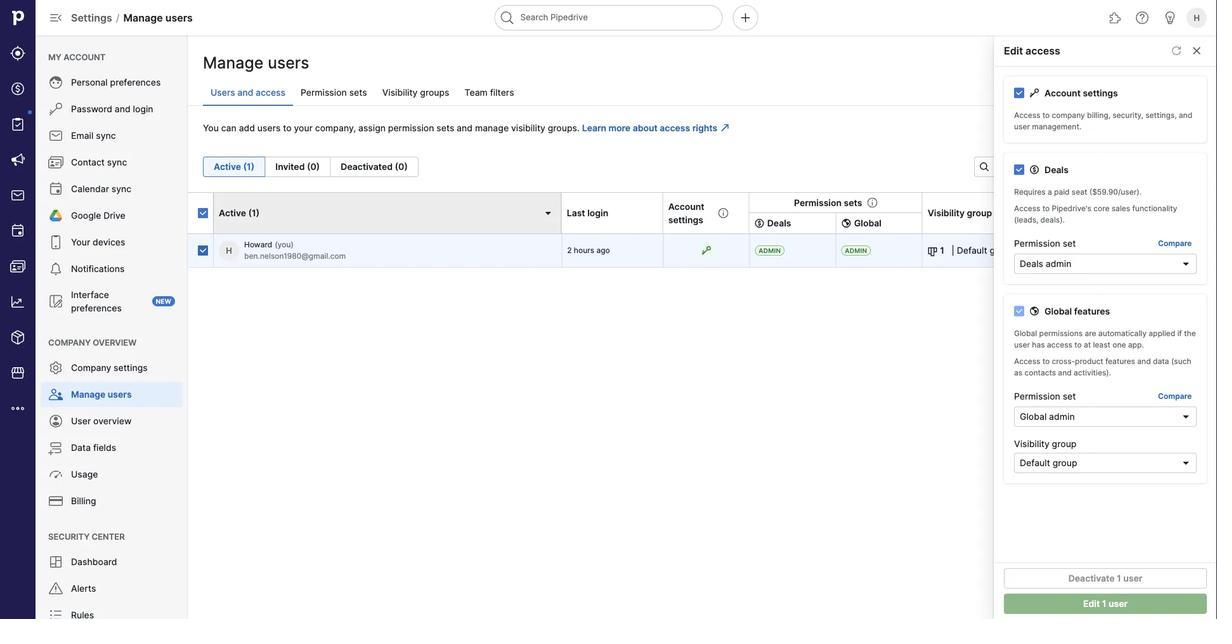 Task type: vqa. For each thing, say whether or not it's contained in the screenshot.
the middle lost
no



Task type: describe. For each thing, give the bounding box(es) containing it.
are
[[1085, 329, 1097, 338]]

(0) for deactivated (0)
[[395, 161, 408, 172]]

rights
[[693, 122, 718, 133]]

least
[[1093, 340, 1111, 350]]

edit access
[[1004, 44, 1061, 57]]

contact sync
[[71, 157, 127, 168]]

email sync link
[[41, 123, 183, 148]]

1 vertical spatial deals
[[767, 218, 791, 229]]

global for global permissions are automatically applied if the user has access to at least one app.
[[1014, 329, 1037, 338]]

1 vertical spatial login
[[588, 208, 609, 219]]

team
[[465, 87, 488, 98]]

compare button for global admin
[[1153, 389, 1197, 404]]

(leads,
[[1014, 215, 1039, 225]]

sync for calendar sync
[[112, 184, 131, 194]]

billing
[[71, 496, 96, 507]]

your
[[71, 237, 90, 248]]

visibility groups
[[382, 87, 449, 98]]

password and login link
[[41, 96, 183, 122]]

settings / manage users
[[71, 11, 193, 24]]

learn
[[582, 122, 607, 133]]

invited
[[276, 161, 305, 172]]

access to cross-product features and data (such as contacts and activities).
[[1014, 357, 1192, 377]]

usage link
[[41, 462, 183, 487]]

you
[[203, 122, 219, 133]]

add
[[239, 122, 255, 133]]

data fields link
[[41, 435, 183, 461]]

company overview
[[48, 337, 137, 347]]

as
[[1014, 368, 1023, 377]]

(1) inside button
[[243, 161, 255, 172]]

Default group field
[[1014, 453, 1197, 473]]

1 vertical spatial h
[[226, 246, 232, 255]]

access right edit at the top of page
[[1026, 44, 1061, 57]]

account settings access indicator image
[[701, 246, 712, 256]]

to for access to cross-product features and data (such as contacts and activities).
[[1043, 357, 1050, 366]]

permissions
[[1039, 329, 1083, 338]]

quick help image
[[1135, 10, 1150, 25]]

color undefined image for dashboard
[[48, 554, 63, 570]]

info image for group
[[997, 208, 1008, 218]]

global for global admin
[[1020, 411, 1047, 422]]

campaigns image
[[10, 152, 25, 167]]

1 vertical spatial account settings
[[668, 201, 705, 225]]

management.
[[1032, 122, 1082, 131]]

close image
[[1189, 46, 1205, 56]]

access for global features
[[1014, 357, 1041, 366]]

group up | default group
[[967, 208, 992, 219]]

one
[[1113, 340, 1126, 350]]

color primary image inside default group popup button
[[1181, 458, 1191, 468]]

preferences for interface
[[71, 303, 122, 313]]

and down personal preferences
[[115, 104, 131, 115]]

new
[[156, 298, 171, 305]]

learn more about access rights link
[[582, 122, 718, 133]]

2 horizontal spatial manage
[[203, 53, 264, 72]]

color primary image inside global admin popup button
[[1181, 412, 1191, 422]]

manage users inside menu item
[[71, 389, 132, 400]]

about
[[633, 122, 658, 133]]

more image
[[10, 401, 25, 416]]

2 admin from the left
[[845, 247, 867, 254]]

hours
[[574, 246, 595, 255]]

deactivated (0) button
[[331, 157, 419, 177]]

requires a paid seat ($59.90/user).
[[1014, 187, 1142, 197]]

a
[[1048, 187, 1052, 197]]

1
[[940, 245, 945, 256]]

product
[[1075, 357, 1104, 366]]

your devices
[[71, 237, 125, 248]]

access for deals
[[1014, 204, 1041, 213]]

sales assistant image
[[1163, 10, 1178, 25]]

data
[[71, 442, 91, 453]]

howard ( you ) ben.nelson1980@gmail.com
[[244, 240, 346, 261]]

default group
[[1020, 458, 1078, 468]]

to for access to pipedrive's core sales functionality (leads, deals).
[[1043, 204, 1050, 213]]

email sync
[[71, 130, 116, 141]]

seat
[[1072, 187, 1088, 197]]

quick add image
[[738, 10, 753, 25]]

deals image
[[10, 81, 25, 96]]

my account
[[48, 52, 105, 62]]

your
[[294, 122, 313, 133]]

users up users and access
[[268, 53, 309, 72]]

color undefined image for calendar sync
[[48, 181, 63, 197]]

settings inside edit access section
[[1083, 88, 1118, 98]]

to left your
[[283, 122, 292, 133]]

color primary image inside watch video (05:29) button
[[1030, 126, 1045, 136]]

($59.90/user).
[[1090, 187, 1142, 197]]

invited (0) button
[[265, 157, 331, 177]]

login inside the password and login link
[[133, 104, 153, 115]]

settings,
[[1146, 111, 1177, 120]]

activities).
[[1074, 368, 1111, 377]]

| default group
[[952, 245, 1015, 256]]

deactivated
[[341, 161, 393, 172]]

color undefined image for manage users
[[48, 387, 63, 402]]

you
[[278, 240, 291, 249]]

0 vertical spatial manage users
[[203, 53, 309, 72]]

you can add users to your company, assign permission sets and manage visibility groups .
[[203, 122, 582, 133]]

account settings inside edit access section
[[1045, 88, 1118, 98]]

1 horizontal spatial groups
[[548, 122, 577, 133]]

center
[[92, 532, 125, 541]]

color undefined image for personal preferences
[[48, 75, 63, 90]]

h inside "button"
[[1194, 13, 1200, 23]]

0 vertical spatial sets
[[349, 87, 367, 98]]

contact sync link
[[41, 150, 183, 175]]

core
[[1094, 204, 1110, 213]]

dashboard
[[71, 557, 117, 567]]

color undefined image for company settings
[[48, 360, 63, 376]]

assign
[[358, 122, 386, 133]]

users
[[211, 87, 235, 98]]

manage
[[475, 122, 509, 133]]

deactivated (0)
[[341, 161, 408, 172]]

settings inside account settings
[[668, 214, 704, 225]]

contact
[[71, 157, 105, 168]]

alerts link
[[41, 576, 183, 601]]

calendar sync link
[[41, 176, 183, 202]]

deals).
[[1041, 215, 1065, 225]]

0 vertical spatial groups
[[420, 87, 449, 98]]

info image for sets
[[867, 198, 878, 208]]

team filters
[[465, 87, 514, 98]]

admin for global admin
[[1049, 411, 1075, 422]]

global for global features
[[1045, 306, 1072, 317]]

color undefined image for data fields
[[48, 440, 63, 455]]

global admin button
[[1014, 407, 1197, 427]]

group down (leads, at the top right of the page
[[990, 245, 1015, 256]]

and left manage
[[457, 122, 473, 133]]

google drive link
[[41, 203, 183, 228]]

filters
[[490, 87, 514, 98]]

home image
[[8, 8, 27, 27]]

howard
[[244, 240, 272, 249]]

group inside popup button
[[1053, 458, 1078, 468]]

permission set for global
[[1014, 391, 1076, 402]]

0 horizontal spatial default
[[957, 245, 988, 256]]

active inside button
[[214, 161, 241, 172]]

sales
[[1112, 204, 1131, 213]]

info image for settings
[[719, 208, 729, 218]]

1 vertical spatial permission sets
[[794, 197, 862, 208]]

|
[[952, 245, 955, 256]]

color primary image inside 'deals admin' popup button
[[1181, 259, 1191, 269]]

pipedrive's
[[1052, 204, 1092, 213]]

color undefined image down deals image
[[10, 117, 25, 132]]

color undefined image for notifications
[[48, 261, 63, 277]]

the
[[1184, 329, 1196, 338]]

1 vertical spatial visibility
[[928, 208, 965, 219]]

admin for deals admin
[[1046, 259, 1072, 269]]

deals inside 'deals admin' popup button
[[1020, 259, 1044, 269]]

users right add
[[257, 122, 281, 133]]

access to company billing, security, settings, and user management.
[[1014, 111, 1193, 131]]

automatically
[[1099, 329, 1147, 338]]

paid
[[1054, 187, 1070, 197]]

global admin
[[1020, 411, 1075, 422]]

access to pipedrive's core sales functionality (leads, deals).
[[1014, 204, 1178, 225]]

2
[[567, 246, 572, 255]]

and down 'cross-'
[[1058, 368, 1072, 377]]

0 horizontal spatial visibility group
[[928, 208, 992, 219]]

data
[[1153, 357, 1169, 366]]

preferences for personal
[[110, 77, 161, 88]]



Task type: locate. For each thing, give the bounding box(es) containing it.
notifications
[[71, 264, 125, 274]]

color undefined image left usage
[[48, 467, 63, 482]]

color undefined image for google drive
[[48, 208, 63, 223]]

company settings
[[71, 363, 148, 373]]

2 user from the top
[[1014, 340, 1030, 350]]

visibility group inside edit access section
[[1014, 438, 1077, 449]]

2 vertical spatial manage
[[71, 389, 106, 400]]

manage users up the user overview
[[71, 389, 132, 400]]

visible pipelines for user image
[[928, 247, 938, 257]]

2 compare from the top
[[1158, 392, 1192, 401]]

color undefined image down alerts link
[[48, 608, 63, 619]]

manage users up users and access
[[203, 53, 309, 72]]

1 vertical spatial manage users
[[71, 389, 132, 400]]

color undefined image left user
[[48, 414, 63, 429]]

set for deals admin
[[1063, 238, 1076, 249]]

visibility
[[382, 87, 418, 98], [928, 208, 965, 219], [1014, 438, 1050, 449]]

default
[[957, 245, 988, 256], [1020, 458, 1050, 468]]

1 access from the top
[[1014, 111, 1041, 120]]

compare down (such
[[1158, 392, 1192, 401]]

sales inbox image
[[10, 188, 25, 203]]

access inside access to company billing, security, settings, and user management.
[[1014, 111, 1041, 120]]

color undefined image left alerts
[[48, 581, 63, 596]]

color undefined image inside "dashboard" link
[[48, 554, 63, 570]]

0 vertical spatial h
[[1194, 13, 1200, 23]]

0 vertical spatial default
[[957, 245, 988, 256]]

menu containing personal preferences
[[36, 36, 188, 619]]

0 vertical spatial deals
[[1045, 164, 1069, 175]]

invited (0)
[[276, 161, 320, 172]]

fields
[[93, 442, 116, 453]]

user overview link
[[41, 409, 183, 434]]

1 vertical spatial settings
[[668, 214, 704, 225]]

settings
[[71, 11, 112, 24]]

company settings link
[[41, 355, 183, 381]]

0 vertical spatial account
[[1045, 88, 1081, 98]]

1 vertical spatial sync
[[107, 157, 127, 168]]

(0)
[[307, 161, 320, 172], [395, 161, 408, 172]]

0 vertical spatial visibility group
[[928, 208, 992, 219]]

and right users
[[238, 87, 253, 98]]

2 horizontal spatial info image
[[997, 208, 1008, 218]]

color undefined image inside calendar sync link
[[48, 181, 63, 197]]

color undefined image for alerts
[[48, 581, 63, 596]]

0 vertical spatial active (1)
[[214, 161, 255, 172]]

global inside popup button
[[1020, 411, 1047, 422]]

color undefined image inside usage link
[[48, 467, 63, 482]]

company,
[[315, 122, 356, 133]]

(such
[[1172, 357, 1192, 366]]

1 horizontal spatial manage users
[[203, 53, 309, 72]]

user left management.
[[1014, 122, 1030, 131]]

2 horizontal spatial sets
[[844, 197, 862, 208]]

set for global admin
[[1063, 391, 1076, 402]]

1 vertical spatial default
[[1020, 458, 1050, 468]]

to for access to company billing, security, settings, and user management.
[[1043, 111, 1050, 120]]

0 horizontal spatial account
[[668, 201, 705, 212]]

4 color undefined image from the top
[[48, 494, 63, 509]]

1 vertical spatial (1)
[[248, 208, 260, 219]]

3 access from the top
[[1014, 357, 1041, 366]]

1 horizontal spatial admin
[[845, 247, 867, 254]]

access right the about
[[660, 122, 690, 133]]

0 horizontal spatial account settings
[[668, 201, 705, 225]]

manage up users
[[203, 53, 264, 72]]

manage users menu item
[[36, 382, 188, 407]]

0 vertical spatial active
[[214, 161, 241, 172]]

1 user from the top
[[1014, 122, 1030, 131]]

access up (leads, at the top right of the page
[[1014, 204, 1041, 213]]

and inside access to company billing, security, settings, and user management.
[[1179, 111, 1193, 120]]

preferences down interface
[[71, 303, 122, 313]]

color undefined image for usage
[[48, 467, 63, 482]]

6 color undefined image from the top
[[48, 581, 63, 596]]

user inside access to company billing, security, settings, and user management.
[[1014, 122, 1030, 131]]

color undefined image for user overview
[[48, 414, 63, 429]]

personal preferences
[[71, 77, 161, 88]]

1 vertical spatial compare button
[[1153, 389, 1197, 404]]

0 horizontal spatial deals
[[767, 218, 791, 229]]

1 horizontal spatial account
[[1045, 88, 1081, 98]]

account settings up company
[[1045, 88, 1118, 98]]

1 horizontal spatial h
[[1194, 13, 1200, 23]]

2 color undefined image from the top
[[48, 181, 63, 197]]

admin inside field
[[1049, 411, 1075, 422]]

groups left learn
[[548, 122, 577, 133]]

preferences
[[110, 77, 161, 88], [71, 303, 122, 313]]

features up are
[[1074, 306, 1110, 317]]

color undefined image inside "contact sync" link
[[48, 155, 63, 170]]

0 horizontal spatial admin
[[759, 247, 781, 254]]

0 vertical spatial set
[[1063, 238, 1076, 249]]

color undefined image for password and login
[[48, 102, 63, 117]]

google
[[71, 210, 101, 221]]

global inside the global permissions are automatically applied if the user has access to at least one app.
[[1014, 329, 1037, 338]]

(0) right invited
[[307, 161, 320, 172]]

1 horizontal spatial info image
[[867, 198, 878, 208]]

color undefined image left data
[[48, 440, 63, 455]]

1 horizontal spatial account settings
[[1045, 88, 1118, 98]]

visibility group up | on the top
[[928, 208, 992, 219]]

active (1) inside button
[[214, 161, 255, 172]]

0 horizontal spatial permission sets
[[301, 87, 367, 98]]

to up contacts
[[1043, 357, 1050, 366]]

0 horizontal spatial sets
[[349, 87, 367, 98]]

leads image
[[10, 46, 25, 61]]

color undefined image down my
[[48, 75, 63, 90]]

default group button
[[1014, 453, 1197, 473]]

0 vertical spatial preferences
[[110, 77, 161, 88]]

2 set from the top
[[1063, 391, 1076, 402]]

color undefined image left interface
[[48, 294, 63, 309]]

color undefined image right marketplace 'image' on the bottom left of the page
[[48, 360, 63, 376]]

login down personal preferences
[[133, 104, 153, 115]]

billing link
[[41, 488, 183, 514]]

settings
[[1083, 88, 1118, 98], [668, 214, 704, 225], [114, 363, 148, 373]]

color undefined image inside alerts link
[[48, 581, 63, 596]]

compare button
[[1153, 236, 1197, 251], [1153, 389, 1197, 404]]

color undefined image
[[48, 128, 63, 143], [48, 181, 63, 197], [48, 360, 63, 376], [48, 494, 63, 509], [48, 554, 63, 570], [48, 581, 63, 596]]

1 vertical spatial admin
[[1049, 411, 1075, 422]]

insights image
[[10, 294, 25, 310]]

sync for contact sync
[[107, 157, 127, 168]]

sync up drive
[[112, 184, 131, 194]]

(0) inside button
[[395, 161, 408, 172]]

1 vertical spatial access
[[1014, 204, 1041, 213]]

account up account settings access indicator icon
[[668, 201, 705, 212]]

1 vertical spatial active
[[219, 208, 246, 219]]

1 vertical spatial compare
[[1158, 392, 1192, 401]]

0 vertical spatial settings
[[1083, 88, 1118, 98]]

2 horizontal spatial settings
[[1083, 88, 1118, 98]]

color primary image
[[1169, 46, 1184, 56], [1030, 88, 1040, 98], [720, 123, 730, 133], [1030, 126, 1045, 136], [980, 162, 990, 172], [1014, 165, 1025, 175], [1030, 165, 1040, 175], [541, 206, 556, 221], [198, 208, 208, 218], [755, 218, 765, 228], [198, 246, 208, 256], [1030, 306, 1040, 316], [1181, 458, 1191, 468]]

to up management.
[[1043, 111, 1050, 120]]

and right settings,
[[1179, 111, 1193, 120]]

color undefined image for contact sync
[[48, 155, 63, 170]]

0 vertical spatial features
[[1074, 306, 1110, 317]]

2 compare button from the top
[[1153, 389, 1197, 404]]

2 vertical spatial sets
[[844, 197, 862, 208]]

company for company settings
[[71, 363, 111, 373]]

edit access section
[[994, 36, 1217, 619]]

0 vertical spatial permission set
[[1014, 238, 1076, 249]]

active (1) up howard
[[219, 208, 260, 219]]

0 vertical spatial manage
[[123, 11, 163, 24]]

and
[[238, 87, 253, 98], [115, 104, 131, 115], [1179, 111, 1193, 120], [457, 122, 473, 133], [1138, 357, 1151, 366], [1058, 368, 1072, 377]]

notifications link
[[41, 256, 183, 282]]

overview for company overview
[[93, 337, 137, 347]]

company
[[48, 337, 91, 347], [71, 363, 111, 373]]

color primary image
[[1014, 88, 1025, 98], [842, 218, 852, 228], [1181, 259, 1191, 269], [1014, 306, 1025, 316], [1181, 412, 1191, 422]]

login
[[133, 104, 153, 115], [588, 208, 609, 219]]

to inside the global permissions are automatically applied if the user has access to at least one app.
[[1075, 340, 1082, 350]]

overview for user overview
[[93, 416, 132, 427]]

0 vertical spatial (1)
[[243, 161, 255, 172]]

1 set from the top
[[1063, 238, 1076, 249]]

color undefined image for your devices
[[48, 235, 63, 250]]

1 color undefined image from the top
[[48, 128, 63, 143]]

color undefined image right contacts image
[[48, 261, 63, 277]]

1 vertical spatial permission set
[[1014, 391, 1076, 402]]

0 vertical spatial compare
[[1158, 239, 1192, 248]]

permission set
[[1014, 238, 1076, 249], [1014, 391, 1076, 402]]

0 vertical spatial compare button
[[1153, 236, 1197, 251]]

color undefined image inside notifications link
[[48, 261, 63, 277]]

1 vertical spatial features
[[1106, 357, 1136, 366]]

0 horizontal spatial info image
[[719, 208, 729, 218]]

0 horizontal spatial h
[[226, 246, 232, 255]]

manage inside menu item
[[71, 389, 106, 400]]

your devices link
[[41, 230, 183, 255]]

sync up calendar sync link
[[107, 157, 127, 168]]

login right last
[[588, 208, 609, 219]]

default down global admin
[[1020, 458, 1050, 468]]

video
[[1077, 126, 1101, 137]]

to
[[1043, 111, 1050, 120], [283, 122, 292, 133], [1043, 204, 1050, 213], [1075, 340, 1082, 350], [1043, 357, 1050, 366]]

color undefined image inside "data fields" link
[[48, 440, 63, 455]]

1 vertical spatial sets
[[437, 122, 454, 133]]

active (1) button
[[203, 157, 265, 177]]

contacts image
[[10, 259, 25, 274]]

color undefined image left password in the top of the page
[[48, 102, 63, 117]]

color undefined image left google
[[48, 208, 63, 223]]

app.
[[1128, 340, 1144, 350]]

security
[[48, 532, 90, 541]]

contacts
[[1025, 368, 1056, 377]]

access
[[1014, 111, 1041, 120], [1014, 204, 1041, 213], [1014, 357, 1041, 366]]

color undefined image right 'more' icon
[[48, 387, 63, 402]]

password and login
[[71, 104, 153, 115]]

deals admin button
[[1014, 254, 1197, 274]]

dashboard link
[[41, 549, 183, 575]]

2 vertical spatial visibility
[[1014, 438, 1050, 449]]

visibility up default group
[[1014, 438, 1050, 449]]

company up company settings
[[48, 337, 91, 347]]

color undefined image for email sync
[[48, 128, 63, 143]]

(0) inside button
[[307, 161, 320, 172]]

color undefined image inside google drive link
[[48, 208, 63, 223]]

1 permission set from the top
[[1014, 238, 1076, 249]]

access inside access to cross-product features and data (such as contacts and activities).
[[1014, 357, 1041, 366]]

calendar sync
[[71, 184, 131, 194]]

2 vertical spatial sync
[[112, 184, 131, 194]]

1 vertical spatial manage
[[203, 53, 264, 72]]

active up howard
[[219, 208, 246, 219]]

1 compare button from the top
[[1153, 236, 1197, 251]]

0 vertical spatial account settings
[[1045, 88, 1118, 98]]

user
[[1014, 122, 1030, 131], [1014, 340, 1030, 350]]

0 horizontal spatial groups
[[420, 87, 449, 98]]

Deals admin field
[[1014, 254, 1197, 274]]

0 vertical spatial login
[[133, 104, 153, 115]]

permission
[[301, 87, 347, 98], [794, 197, 842, 208], [1014, 238, 1061, 249], [1014, 391, 1061, 402]]

features inside access to cross-product features and data (such as contacts and activities).
[[1106, 357, 1136, 366]]

1 horizontal spatial (0)
[[395, 161, 408, 172]]

(0) for invited (0)
[[307, 161, 320, 172]]

h left howard
[[226, 246, 232, 255]]

2 access from the top
[[1014, 204, 1041, 213]]

compare left 'actions' icon
[[1158, 239, 1192, 248]]

overview down manage users menu item
[[93, 416, 132, 427]]

visibility group up default group
[[1014, 438, 1077, 449]]

access up the as
[[1014, 357, 1041, 366]]

1 compare from the top
[[1158, 239, 1192, 248]]

0 horizontal spatial login
[[133, 104, 153, 115]]

user for global permissions are automatically applied if the user has access to at least one app.
[[1014, 340, 1030, 350]]

0 horizontal spatial (0)
[[307, 161, 320, 172]]

color undefined image inside company settings link
[[48, 360, 63, 376]]

visibility group
[[928, 208, 992, 219], [1014, 438, 1077, 449]]

color undefined image left billing
[[48, 494, 63, 509]]

users inside menu item
[[108, 389, 132, 400]]

color undefined image left your
[[48, 235, 63, 250]]

manage up user
[[71, 389, 106, 400]]

0 vertical spatial user
[[1014, 122, 1030, 131]]

to inside access to cross-product features and data (such as contacts and activities).
[[1043, 357, 1050, 366]]

Global admin field
[[1014, 407, 1197, 427]]

to inside access to company billing, security, settings, and user management.
[[1043, 111, 1050, 120]]

account settings
[[1045, 88, 1118, 98], [668, 201, 705, 225]]

1 (0) from the left
[[307, 161, 320, 172]]

visibility up you can add users to your company, assign permission sets and manage visibility groups .
[[382, 87, 418, 98]]

visibility up 1
[[928, 208, 965, 219]]

1 horizontal spatial permission sets
[[794, 197, 862, 208]]

admin up default group
[[1049, 411, 1075, 422]]

functionality
[[1133, 204, 1178, 213]]

users down company settings link
[[108, 389, 132, 400]]

1 horizontal spatial deals
[[1020, 259, 1044, 269]]

color undefined image for interface preferences
[[48, 294, 63, 309]]

compare for global admin
[[1158, 392, 1192, 401]]

email
[[71, 130, 94, 141]]

deals
[[1045, 164, 1069, 175], [767, 218, 791, 229], [1020, 259, 1044, 269]]

access inside the global permissions are automatically applied if the user has access to at least one app.
[[1047, 340, 1073, 350]]

manage right '/'
[[123, 11, 163, 24]]

0 vertical spatial company
[[48, 337, 91, 347]]

color undefined image inside the manage users link
[[48, 387, 63, 402]]

sync right email
[[96, 130, 116, 141]]

account inside edit access section
[[1045, 88, 1081, 98]]

my
[[48, 52, 62, 62]]

permission set for deals
[[1014, 238, 1076, 249]]

color undefined image inside 'email sync' link
[[48, 128, 63, 143]]

last
[[567, 208, 585, 219]]

admin inside field
[[1046, 259, 1072, 269]]

1 horizontal spatial manage
[[123, 11, 163, 24]]

to inside access to pipedrive's core sales functionality (leads, deals).
[[1043, 204, 1050, 213]]

(1) up howard
[[248, 208, 260, 219]]

group up default group
[[1052, 438, 1077, 449]]

0 horizontal spatial manage users
[[71, 389, 132, 400]]

global for global
[[854, 218, 882, 229]]

user overview
[[71, 416, 132, 427]]

products image
[[10, 330, 25, 345]]

color undefined image inside your devices link
[[48, 235, 63, 250]]

0 horizontal spatial manage
[[71, 389, 106, 400]]

2 vertical spatial deals
[[1020, 259, 1044, 269]]

(05:29)
[[1103, 126, 1136, 137]]

1 vertical spatial set
[[1063, 391, 1076, 402]]

0 vertical spatial permission sets
[[301, 87, 367, 98]]

set down deals). at the top of page
[[1063, 238, 1076, 249]]

access inside access to pipedrive's core sales functionality (leads, deals).
[[1014, 204, 1041, 213]]

compare button down 'functionality'
[[1153, 236, 1197, 251]]

1 horizontal spatial visibility group
[[1014, 438, 1077, 449]]

settings up the manage users link at the left bottom of the page
[[114, 363, 148, 373]]

default inside popup button
[[1020, 458, 1050, 468]]

if
[[1178, 329, 1182, 338]]

0 horizontal spatial visibility
[[382, 87, 418, 98]]

1 vertical spatial active (1)
[[219, 208, 260, 219]]

billing,
[[1087, 111, 1111, 120]]

permission set up global admin
[[1014, 391, 1076, 402]]

2 (0) from the left
[[395, 161, 408, 172]]

manage
[[123, 11, 163, 24], [203, 53, 264, 72], [71, 389, 106, 400]]

2 vertical spatial settings
[[114, 363, 148, 373]]

menu
[[0, 0, 36, 619], [36, 36, 188, 619]]

1 vertical spatial company
[[71, 363, 111, 373]]

account up company
[[1045, 88, 1081, 98]]

group down global admin
[[1053, 458, 1078, 468]]

access
[[1026, 44, 1061, 57], [256, 87, 285, 98], [660, 122, 690, 133], [1047, 340, 1073, 350]]

drive
[[104, 210, 125, 221]]

interface preferences
[[71, 289, 122, 313]]

access up management.
[[1014, 111, 1041, 120]]

security,
[[1113, 111, 1144, 120]]

1 horizontal spatial default
[[1020, 458, 1050, 468]]

to left at
[[1075, 340, 1082, 350]]

permission set up 'deals admin'
[[1014, 238, 1076, 249]]

sync for email sync
[[96, 130, 116, 141]]

settings up account settings access indicator icon
[[668, 214, 704, 225]]

color undefined image inside user overview link
[[48, 414, 63, 429]]

last login
[[567, 208, 609, 219]]

admin down deals). at the top of page
[[1046, 259, 1072, 269]]

users
[[165, 11, 193, 24], [268, 53, 309, 72], [257, 122, 281, 133], [108, 389, 132, 400]]

company for company overview
[[48, 337, 91, 347]]

1 horizontal spatial visibility
[[928, 208, 965, 219]]

color undefined image left contact
[[48, 155, 63, 170]]

applied
[[1149, 329, 1176, 338]]

active down the can
[[214, 161, 241, 172]]

compare button for deals admin
[[1153, 236, 1197, 251]]

0 horizontal spatial settings
[[114, 363, 148, 373]]

security center
[[48, 532, 125, 541]]

(1) down add
[[243, 161, 255, 172]]

google drive
[[71, 210, 125, 221]]

0 vertical spatial visibility
[[382, 87, 418, 98]]

5 color undefined image from the top
[[48, 554, 63, 570]]

usage
[[71, 469, 98, 480]]

edit
[[1004, 44, 1023, 57]]

1 horizontal spatial sets
[[437, 122, 454, 133]]

compare for deals admin
[[1158, 239, 1192, 248]]

color undefined image inside the password and login link
[[48, 102, 63, 117]]

settings up billing,
[[1083, 88, 1118, 98]]

1 vertical spatial overview
[[93, 416, 132, 427]]

account settings up account settings access indicator icon
[[668, 201, 705, 225]]

default right | on the top
[[957, 245, 988, 256]]

h right sales assistant image
[[1194, 13, 1200, 23]]

)
[[291, 240, 294, 249]]

Search for user text field
[[974, 157, 1127, 177]]

user left has
[[1014, 340, 1030, 350]]

access down permissions
[[1047, 340, 1073, 350]]

set up global admin
[[1063, 391, 1076, 402]]

color undefined image down 'security'
[[48, 554, 63, 570]]

2 horizontal spatial visibility
[[1014, 438, 1050, 449]]

and left data
[[1138, 357, 1151, 366]]

1 vertical spatial groups
[[548, 122, 577, 133]]

user inside the global permissions are automatically applied if the user has access to at least one app.
[[1014, 340, 1030, 350]]

color undefined image left calendar
[[48, 181, 63, 197]]

0 vertical spatial admin
[[1046, 259, 1072, 269]]

h button
[[1184, 5, 1210, 30]]

overview up company settings link
[[93, 337, 137, 347]]

permission
[[388, 122, 434, 133]]

color undefined image inside the billing link
[[48, 494, 63, 509]]

info image
[[867, 198, 878, 208], [719, 208, 729, 218], [997, 208, 1008, 218]]

company down 'company overview'
[[71, 363, 111, 373]]

personal preferences link
[[41, 70, 183, 95]]

1 admin from the left
[[759, 247, 781, 254]]

activities image
[[10, 223, 25, 239]]

preferences up "password and login"
[[110, 77, 161, 88]]

1 horizontal spatial settings
[[668, 214, 704, 225]]

0 vertical spatial access
[[1014, 111, 1041, 120]]

user for access to company billing, security, settings, and user management.
[[1014, 122, 1030, 131]]

1 vertical spatial visibility group
[[1014, 438, 1077, 449]]

users right '/'
[[165, 11, 193, 24]]

Search Pipedrive field
[[495, 5, 723, 30]]

access right users
[[256, 87, 285, 98]]

1 vertical spatial account
[[668, 201, 705, 212]]

color undefined image for billing
[[48, 494, 63, 509]]

global permissions are automatically applied if the user has access to at least one app.
[[1014, 329, 1196, 350]]

color undefined image left email
[[48, 128, 63, 143]]

2 horizontal spatial deals
[[1045, 164, 1069, 175]]

1 horizontal spatial login
[[588, 208, 609, 219]]

groups left team
[[420, 87, 449, 98]]

(0) right deactivated
[[395, 161, 408, 172]]

1 vertical spatial user
[[1014, 340, 1030, 350]]

menu toggle image
[[48, 10, 63, 25]]

visibility inside edit access section
[[1014, 438, 1050, 449]]

h
[[1194, 13, 1200, 23], [226, 246, 232, 255]]

active (1) down the can
[[214, 161, 255, 172]]

3 color undefined image from the top
[[48, 360, 63, 376]]

compare button down (such
[[1153, 389, 1197, 404]]

features down one
[[1106, 357, 1136, 366]]

to up deals). at the top of page
[[1043, 204, 1050, 213]]

0 vertical spatial overview
[[93, 337, 137, 347]]

account
[[64, 52, 105, 62]]

marketplace image
[[10, 365, 25, 381]]

actions image
[[1193, 246, 1208, 256]]

color undefined image inside personal preferences link
[[48, 75, 63, 90]]

color undefined image
[[48, 75, 63, 90], [48, 102, 63, 117], [10, 117, 25, 132], [48, 155, 63, 170], [48, 208, 63, 223], [48, 235, 63, 250], [48, 261, 63, 277], [48, 294, 63, 309], [48, 387, 63, 402], [48, 414, 63, 429], [48, 440, 63, 455], [48, 467, 63, 482], [48, 608, 63, 619]]

watch video (05:29)
[[1048, 126, 1136, 137]]

2 permission set from the top
[[1014, 391, 1076, 402]]

0 vertical spatial sync
[[96, 130, 116, 141]]



